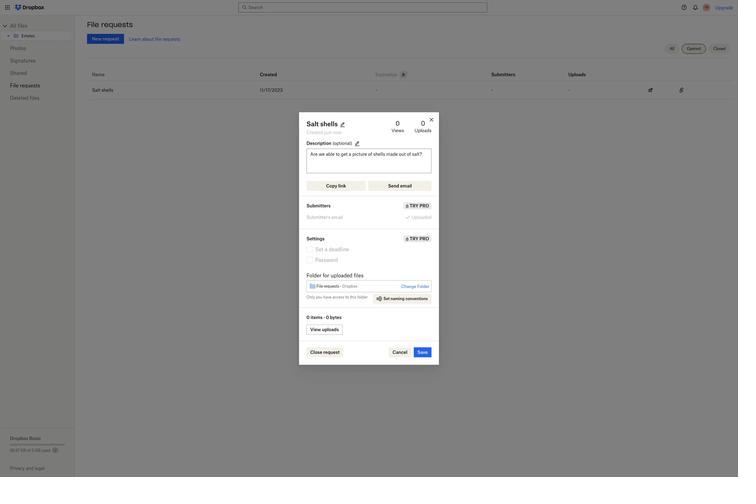 Task type: describe. For each thing, give the bounding box(es) containing it.
name
[[92, 72, 105, 77]]

try for uploaded
[[410, 203, 419, 209]]

file requests • dropbox
[[317, 284, 358, 289]]

all files tree
[[1, 21, 75, 41]]

requests inside file requests link
[[20, 82, 40, 89]]

uploaded
[[331, 273, 353, 279]]

uploads
[[322, 327, 339, 332]]

1 vertical spatial file requests
[[10, 82, 40, 89]]

about
[[142, 36, 154, 42]]

0 uploads
[[415, 120, 432, 133]]

all for all files
[[10, 23, 16, 29]]

view
[[311, 327, 321, 332]]

)
[[351, 141, 353, 146]]

deleted
[[10, 95, 28, 101]]

password
[[316, 257, 338, 263]]

privacy
[[10, 466, 25, 471]]

naming
[[391, 297, 405, 301]]

only you have access to this folder
[[307, 295, 368, 300]]

uploads
[[415, 128, 432, 133]]

and
[[26, 466, 34, 471]]

view uploads button
[[307, 325, 343, 335]]

save
[[418, 350, 428, 355]]

copy
[[327, 183, 338, 189]]

0 vertical spatial file requests
[[87, 20, 133, 29]]

28.57
[[10, 449, 20, 453]]

set for set naming conventions
[[384, 297, 390, 301]]

send email button
[[369, 181, 432, 191]]

0 items · 0 bytes
[[307, 315, 342, 320]]

closed button
[[709, 44, 731, 54]]

submitter's
[[307, 215, 331, 220]]

save button
[[414, 348, 432, 358]]

0 for 0 views
[[396, 120, 400, 127]]

close request
[[311, 350, 340, 355]]

learn about file requests
[[129, 36, 180, 42]]

send
[[389, 183, 400, 189]]

views
[[392, 128, 404, 133]]

shared
[[10, 70, 27, 76]]

folder inside change folder button
[[418, 284, 430, 289]]

deleted files link
[[10, 92, 65, 104]]

settings
[[307, 236, 325, 242]]

get more space image
[[52, 447, 59, 454]]

now
[[333, 130, 342, 135]]

1 - from the left
[[376, 87, 378, 93]]

try pro for password
[[410, 236, 430, 242]]

28.57 kb of 2 gb used
[[10, 449, 50, 453]]

dropbox basic
[[10, 436, 41, 441]]

created just now
[[307, 130, 342, 135]]

dialog containing 0
[[299, 112, 440, 365]]

description ( optional )
[[307, 141, 353, 146]]

salt shells for 11/17/2023
[[92, 87, 113, 93]]

send email
[[389, 183, 412, 189]]

emotes
[[21, 33, 35, 38]]

folder
[[358, 295, 368, 300]]

salt shells for created just now
[[307, 120, 338, 128]]

0 for 0 uploads
[[421, 120, 426, 127]]

a
[[325, 247, 328, 253]]

global header element
[[0, 0, 739, 15]]

upgrade link
[[716, 5, 734, 10]]

bytes
[[330, 315, 342, 320]]

closed
[[714, 46, 726, 51]]

0 views
[[392, 120, 404, 133]]

created button
[[260, 71, 277, 78]]

close request button
[[307, 348, 344, 358]]

access
[[333, 295, 345, 300]]

2 - from the left
[[492, 87, 494, 93]]

shells for created just now
[[321, 120, 338, 128]]

deleted files
[[10, 95, 39, 101]]

kb
[[21, 449, 26, 453]]

pro for uploaded
[[420, 203, 430, 209]]

pro for password
[[420, 236, 430, 242]]

email for send email
[[401, 183, 412, 189]]

file requests link
[[10, 79, 65, 92]]

salt for created just now
[[307, 120, 319, 128]]

1 vertical spatial file
[[10, 82, 19, 89]]

signatures link
[[10, 54, 65, 67]]

send email image
[[648, 87, 655, 94]]

copy link button
[[307, 181, 366, 191]]

file inside dialog
[[317, 284, 323, 289]]

change
[[402, 284, 417, 289]]

legal
[[35, 466, 45, 471]]

copy link
[[327, 183, 346, 189]]

pro trial element inside row
[[398, 71, 408, 78]]

privacy and legal link
[[10, 466, 75, 471]]

table containing name
[[87, 61, 734, 100]]

2 horizontal spatial files
[[354, 273, 364, 279]]

emotes link
[[13, 32, 69, 40]]



Task type: vqa. For each thing, say whether or not it's contained in the screenshot.
TEAM SHARED FOLDER, OLD DOCUMENTS row
no



Task type: locate. For each thing, give the bounding box(es) containing it.
email right "send"
[[401, 183, 412, 189]]

row
[[87, 61, 734, 81], [87, 81, 734, 100]]

this
[[350, 295, 357, 300]]

1 vertical spatial pro trial element
[[404, 203, 432, 209]]

for
[[323, 273, 330, 279]]

0 vertical spatial salt shells
[[92, 87, 113, 93]]

2 vertical spatial pro trial element
[[404, 236, 432, 242]]

1 vertical spatial created
[[307, 130, 323, 135]]

0 horizontal spatial files
[[18, 23, 27, 29]]

1 vertical spatial try pro
[[410, 236, 430, 242]]

0 right ·
[[326, 315, 329, 320]]

shells inside row
[[102, 87, 113, 93]]

dropbox right •
[[343, 284, 358, 289]]

1 horizontal spatial set
[[384, 297, 390, 301]]

salt down name
[[92, 87, 100, 93]]

created
[[260, 72, 277, 77], [307, 130, 323, 135]]

pro trial element for password
[[404, 236, 432, 242]]

1 vertical spatial set
[[384, 297, 390, 301]]

0 vertical spatial folder
[[307, 273, 322, 279]]

try up uploaded
[[410, 203, 419, 209]]

learn
[[129, 36, 141, 42]]

upgrade
[[716, 5, 734, 10]]

dropbox logo - go to the homepage image
[[12, 2, 46, 12]]

try pro down uploaded
[[410, 236, 430, 242]]

files up 'emotes'
[[18, 23, 27, 29]]

you
[[316, 295, 323, 300]]

all
[[10, 23, 16, 29], [671, 46, 675, 51]]

cell
[[703, 81, 734, 99]]

0 vertical spatial try
[[410, 203, 419, 209]]

1 horizontal spatial column header
[[569, 63, 594, 78]]

1 vertical spatial email
[[332, 215, 343, 220]]

created up 11/17/2023
[[260, 72, 277, 77]]

link
[[339, 183, 346, 189]]

1 horizontal spatial shells
[[321, 120, 338, 128]]

set
[[316, 247, 324, 253], [384, 297, 390, 301]]

set left a
[[316, 247, 324, 253]]

photos
[[10, 45, 26, 51]]

items
[[311, 315, 323, 320]]

0 horizontal spatial salt
[[92, 87, 100, 93]]

file requests up deleted files
[[10, 82, 40, 89]]

0 vertical spatial all
[[10, 23, 16, 29]]

shared link
[[10, 67, 65, 79]]

file requests
[[87, 20, 133, 29], [10, 82, 40, 89]]

2 try pro from the top
[[410, 236, 430, 242]]

1 row from the top
[[87, 61, 734, 81]]

Add any extra details about the request text field
[[307, 149, 432, 173]]

row containing salt shells
[[87, 81, 734, 100]]

folder left for
[[307, 273, 322, 279]]

0 vertical spatial email
[[401, 183, 412, 189]]

set naming conventions
[[384, 297, 428, 301]]

learn about file requests link
[[129, 36, 180, 42]]

all files
[[10, 23, 27, 29]]

shells down name
[[102, 87, 113, 93]]

basic
[[29, 436, 41, 441]]

opened
[[688, 46, 702, 51]]

0 vertical spatial salt
[[92, 87, 100, 93]]

close
[[311, 350, 323, 355]]

file
[[87, 20, 99, 29], [10, 82, 19, 89], [317, 284, 323, 289]]

requests right file
[[163, 36, 180, 42]]

files
[[18, 23, 27, 29], [30, 95, 39, 101], [354, 273, 364, 279]]

files inside tree
[[18, 23, 27, 29]]

salt inside row
[[92, 87, 100, 93]]

created inside row
[[260, 72, 277, 77]]

0
[[396, 120, 400, 127], [421, 120, 426, 127], [307, 315, 310, 320], [326, 315, 329, 320]]

1 horizontal spatial folder
[[418, 284, 430, 289]]

(
[[333, 141, 334, 146]]

1 vertical spatial dropbox
[[10, 436, 28, 441]]

pro down uploaded
[[420, 236, 430, 242]]

conventions
[[406, 297, 428, 301]]

salt shells inside row
[[92, 87, 113, 93]]

pro trial element for uploaded
[[404, 203, 432, 209]]

all up photos
[[10, 23, 16, 29]]

1 horizontal spatial files
[[30, 95, 39, 101]]

signatures
[[10, 58, 36, 64]]

1 vertical spatial try
[[410, 236, 419, 242]]

-
[[376, 87, 378, 93], [492, 87, 494, 93], [569, 87, 571, 93]]

privacy and legal
[[10, 466, 45, 471]]

all left opened
[[671, 46, 675, 51]]

0 vertical spatial pro trial element
[[398, 71, 408, 78]]

1 column header from the left
[[492, 63, 517, 78]]

2 try from the top
[[410, 236, 419, 242]]

all inside 'all files' link
[[10, 23, 16, 29]]

only
[[307, 295, 315, 300]]

0 horizontal spatial file requests
[[10, 82, 40, 89]]

0 horizontal spatial column header
[[492, 63, 517, 78]]

cancel
[[393, 350, 408, 355]]

0 vertical spatial dropbox
[[343, 284, 358, 289]]

1 horizontal spatial all
[[671, 46, 675, 51]]

set inside button
[[384, 297, 390, 301]]

photos link
[[10, 42, 65, 54]]

salt shells
[[92, 87, 113, 93], [307, 120, 338, 128]]

email for submitter's email
[[332, 215, 343, 220]]

2 row from the top
[[87, 81, 734, 100]]

try pro
[[410, 203, 430, 209], [410, 236, 430, 242]]

0 horizontal spatial email
[[332, 215, 343, 220]]

1 vertical spatial pro
[[420, 236, 430, 242]]

1 vertical spatial files
[[30, 95, 39, 101]]

1 pro from the top
[[420, 203, 430, 209]]

requests
[[101, 20, 133, 29], [163, 36, 180, 42], [20, 82, 40, 89], [324, 284, 340, 289]]

created for created just now
[[307, 130, 323, 135]]

shells up just
[[321, 120, 338, 128]]

files for deleted files
[[30, 95, 39, 101]]

set for set a deadline
[[316, 247, 324, 253]]

0 horizontal spatial shells
[[102, 87, 113, 93]]

1 horizontal spatial salt
[[307, 120, 319, 128]]

2 pro from the top
[[420, 236, 430, 242]]

2 vertical spatial file
[[317, 284, 323, 289]]

salt shells up "created just now"
[[307, 120, 338, 128]]

1 try from the top
[[410, 203, 419, 209]]

try pro up uploaded
[[410, 203, 430, 209]]

0 horizontal spatial created
[[260, 72, 277, 77]]

1 try pro from the top
[[410, 203, 430, 209]]

pro up uploaded
[[420, 203, 430, 209]]

0 up views
[[396, 120, 400, 127]]

salt up "created just now"
[[307, 120, 319, 128]]

1 vertical spatial all
[[671, 46, 675, 51]]

1 vertical spatial salt
[[307, 120, 319, 128]]

0 vertical spatial set
[[316, 247, 324, 253]]

pro
[[420, 203, 430, 209], [420, 236, 430, 242]]

0 horizontal spatial all
[[10, 23, 16, 29]]

to
[[346, 295, 349, 300]]

cancel button
[[389, 348, 412, 358]]

0 horizontal spatial file
[[10, 82, 19, 89]]

created for created
[[260, 72, 277, 77]]

0 horizontal spatial dropbox
[[10, 436, 28, 441]]

files for all files
[[18, 23, 27, 29]]

·
[[324, 315, 325, 320]]

file requests up learn
[[87, 20, 133, 29]]

files down file requests link
[[30, 95, 39, 101]]

1 horizontal spatial -
[[492, 87, 494, 93]]

dropbox up '28.57'
[[10, 436, 28, 441]]

0 horizontal spatial -
[[376, 87, 378, 93]]

try for password
[[410, 236, 419, 242]]

try
[[410, 203, 419, 209], [410, 236, 419, 242]]

salt
[[92, 87, 100, 93], [307, 120, 319, 128]]

11/17/2023
[[260, 87, 283, 93]]

1 horizontal spatial file
[[87, 20, 99, 29]]

copy link image
[[678, 87, 686, 94]]

0 vertical spatial try pro
[[410, 203, 430, 209]]

0 horizontal spatial salt shells
[[92, 87, 113, 93]]

files right uploaded
[[354, 273, 364, 279]]

have
[[324, 295, 332, 300]]

requests up learn
[[101, 20, 133, 29]]

opened button
[[683, 44, 707, 54]]

0 vertical spatial file
[[87, 20, 99, 29]]

created up description
[[307, 130, 323, 135]]

all files link
[[10, 21, 75, 31]]

change folder
[[402, 284, 430, 289]]

just
[[325, 130, 332, 135]]

email right the submitter's
[[332, 215, 343, 220]]

0 vertical spatial shells
[[102, 87, 113, 93]]

0 left items on the left bottom of page
[[307, 315, 310, 320]]

requests up deleted files
[[20, 82, 40, 89]]

dropbox
[[343, 284, 358, 289], [10, 436, 28, 441]]

0 vertical spatial files
[[18, 23, 27, 29]]

1 horizontal spatial salt shells
[[307, 120, 338, 128]]

file
[[155, 36, 162, 42]]

0 vertical spatial created
[[260, 72, 277, 77]]

2 column header from the left
[[569, 63, 594, 78]]

folder for uploaded files
[[307, 273, 364, 279]]

1 horizontal spatial email
[[401, 183, 412, 189]]

2
[[32, 449, 34, 453]]

1 horizontal spatial file requests
[[87, 20, 133, 29]]

1 vertical spatial salt shells
[[307, 120, 338, 128]]

folder up conventions
[[418, 284, 430, 289]]

of
[[27, 449, 31, 453]]

submitters
[[307, 203, 331, 209]]

0 horizontal spatial folder
[[307, 273, 322, 279]]

1 horizontal spatial created
[[307, 130, 323, 135]]

deadline
[[329, 247, 349, 253]]

change folder button
[[402, 283, 430, 291]]

all for all
[[671, 46, 675, 51]]

1 vertical spatial folder
[[418, 284, 430, 289]]

gb
[[35, 449, 41, 453]]

salt shells down name
[[92, 87, 113, 93]]

2 vertical spatial files
[[354, 273, 364, 279]]

2 horizontal spatial file
[[317, 284, 323, 289]]

salt for 11/17/2023
[[92, 87, 100, 93]]

try down uploaded
[[410, 236, 419, 242]]

0 horizontal spatial set
[[316, 247, 324, 253]]

pro trial element
[[398, 71, 408, 78], [404, 203, 432, 209], [404, 236, 432, 242]]

shells
[[102, 87, 113, 93], [321, 120, 338, 128]]

table
[[87, 61, 734, 100]]

description
[[307, 141, 332, 146]]

uploaded
[[412, 215, 432, 220]]

2 horizontal spatial -
[[569, 87, 571, 93]]

0 up uploads
[[421, 120, 426, 127]]

optional
[[334, 141, 351, 146]]

used
[[42, 449, 50, 453]]

view uploads
[[311, 327, 339, 332]]

all inside all button
[[671, 46, 675, 51]]

try pro for uploaded
[[410, 203, 430, 209]]

row containing name
[[87, 61, 734, 81]]

email
[[401, 183, 412, 189], [332, 215, 343, 220]]

1 vertical spatial shells
[[321, 120, 338, 128]]

set naming conventions button
[[373, 294, 432, 304]]

3 - from the left
[[569, 87, 571, 93]]

all button
[[666, 44, 680, 54]]

shells for 11/17/2023
[[102, 87, 113, 93]]

request
[[324, 350, 340, 355]]

requests left •
[[324, 284, 340, 289]]

0 inside 0 uploads
[[421, 120, 426, 127]]

0 for 0 items · 0 bytes
[[307, 315, 310, 320]]

set left naming
[[384, 297, 390, 301]]

submitter's email
[[307, 215, 343, 220]]

dialog
[[299, 112, 440, 365]]

column header
[[492, 63, 517, 78], [569, 63, 594, 78]]

email inside button
[[401, 183, 412, 189]]

0 inside 0 views
[[396, 120, 400, 127]]

0 vertical spatial pro
[[420, 203, 430, 209]]

•
[[341, 284, 342, 289]]

1 horizontal spatial dropbox
[[343, 284, 358, 289]]



